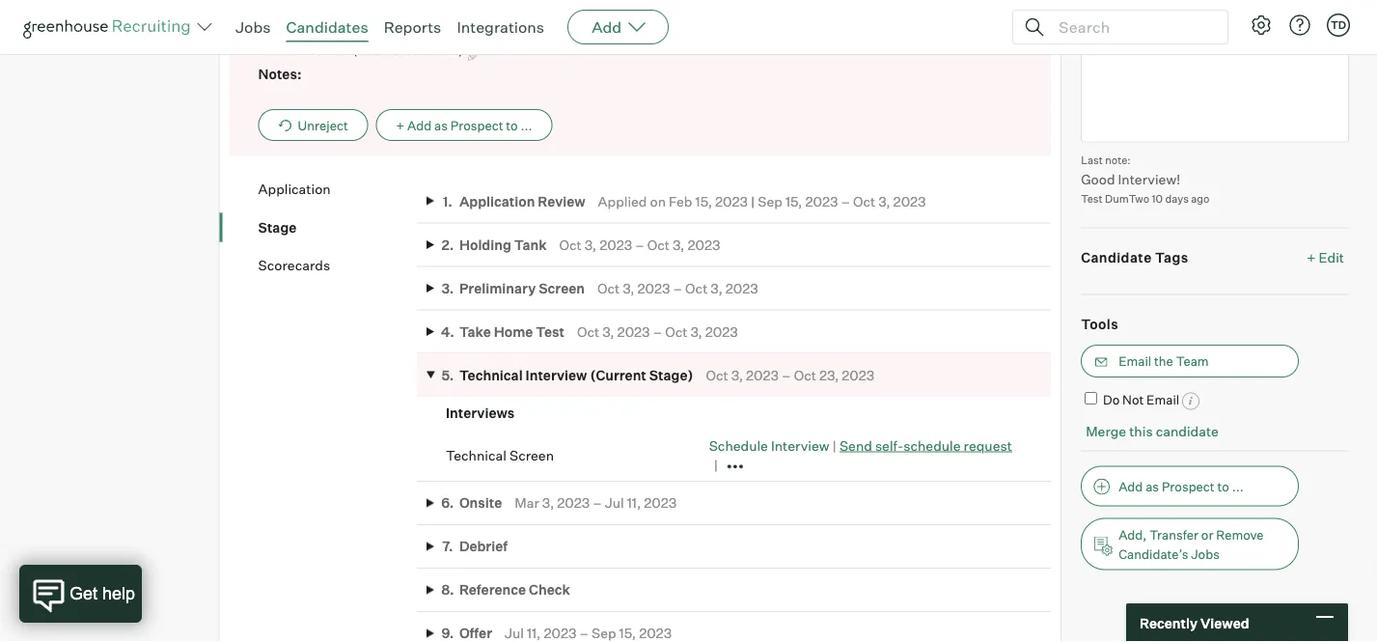 Task type: locate. For each thing, give the bounding box(es) containing it.
test right home
[[536, 323, 565, 340]]

0 vertical spatial jobs
[[236, 17, 271, 37]]

onsite
[[460, 494, 502, 511]]

test down good
[[1082, 192, 1103, 205]]

+ for + edit
[[1308, 248, 1317, 265]]

1 vertical spatial jul
[[505, 625, 524, 642]]

0 vertical spatial ...
[[521, 117, 533, 133]]

0 horizontal spatial application
[[258, 180, 331, 197]]

below)
[[422, 41, 464, 58]]

–
[[841, 192, 851, 209], [636, 236, 645, 253], [674, 280, 683, 296], [653, 323, 663, 340], [782, 367, 791, 384], [593, 494, 602, 511], [580, 625, 589, 642]]

add,
[[1119, 527, 1148, 542]]

reports link
[[384, 17, 442, 37]]

jobs down or
[[1192, 546, 1220, 562]]

... inside button
[[521, 117, 533, 133]]

note
[[1134, 18, 1167, 35]]

imported from test (test dumtwo)
[[258, 4, 487, 21]]

jul
[[605, 494, 624, 511], [505, 625, 524, 642]]

interview down 4. take home test oct 3, 2023 – oct 3, 2023
[[526, 367, 588, 384]]

0 horizontal spatial interview
[[526, 367, 588, 384]]

take
[[460, 323, 491, 340]]

...
[[521, 117, 533, 133], [1233, 479, 1244, 494]]

jul right offer
[[505, 625, 524, 642]]

+ inside button
[[396, 117, 405, 133]]

2. holding tank oct 3, 2023 – oct 3, 2023
[[442, 236, 721, 253]]

1 horizontal spatial add
[[592, 17, 622, 37]]

to
[[506, 117, 518, 133], [1218, 479, 1230, 494]]

add inside "popup button"
[[592, 17, 622, 37]]

1 horizontal spatial ...
[[1233, 479, 1244, 494]]

screen up mar
[[510, 446, 554, 463]]

test left (test at the left of page
[[356, 4, 383, 21]]

holding
[[460, 236, 512, 253]]

+ add as prospect to ... button
[[376, 109, 553, 141]]

1 vertical spatial test
[[1082, 192, 1103, 205]]

4.
[[441, 323, 455, 340]]

td button
[[1324, 10, 1355, 41]]

recently
[[1140, 614, 1198, 631]]

0 horizontal spatial +
[[396, 117, 405, 133]]

2 vertical spatial add
[[1119, 479, 1144, 494]]

recently viewed
[[1140, 614, 1250, 631]]

1 vertical spatial as
[[1146, 479, 1160, 494]]

jul right mar
[[605, 494, 624, 511]]

application up stage
[[258, 180, 331, 197]]

jobs inside add, transfer or remove candidate's jobs
[[1192, 546, 1220, 562]]

0 horizontal spatial prospect
[[451, 117, 504, 133]]

1 horizontal spatial sep
[[758, 192, 783, 209]]

add for add as prospect to ...
[[1119, 479, 1144, 494]]

preliminary
[[460, 280, 536, 296]]

add inside button
[[407, 117, 432, 133]]

None text field
[[1082, 46, 1350, 142]]

1. application review applied on  feb 15, 2023 | sep 15, 2023 – oct 3, 2023
[[443, 192, 927, 209]]

1 horizontal spatial to
[[1218, 479, 1230, 494]]

technical up interviews
[[460, 367, 523, 384]]

greenhouse recruiting image
[[23, 15, 197, 39]]

1 vertical spatial email
[[1147, 392, 1180, 407]]

2 horizontal spatial add
[[1119, 479, 1144, 494]]

1.
[[443, 192, 453, 209]]

0 horizontal spatial add
[[407, 117, 432, 133]]

add inside button
[[1119, 479, 1144, 494]]

application
[[258, 180, 331, 197], [460, 192, 535, 209]]

screen down '2. holding tank oct 3, 2023 – oct 3, 2023'
[[539, 280, 585, 296]]

... inside button
[[1233, 479, 1244, 494]]

do
[[1104, 392, 1120, 407]]

screen
[[539, 280, 585, 296], [510, 446, 554, 463]]

Do Not Email checkbox
[[1085, 392, 1098, 404]]

integrations
[[457, 17, 545, 37]]

1 vertical spatial to
[[1218, 479, 1230, 494]]

0 horizontal spatial as
[[435, 117, 448, 133]]

+ left edit
[[1308, 248, 1317, 265]]

configure image
[[1250, 14, 1274, 37]]

add button
[[568, 10, 669, 44]]

23,
[[820, 367, 839, 384]]

1 horizontal spatial interview
[[771, 437, 830, 454]]

+ down notes at the top of the page
[[396, 117, 405, 133]]

1 vertical spatial sep
[[592, 625, 617, 642]]

application up the holding
[[460, 192, 535, 209]]

interview left send
[[771, 437, 830, 454]]

1 vertical spatial jobs
[[1192, 546, 1220, 562]]

edit
[[1320, 248, 1345, 265]]

email
[[1119, 353, 1152, 369], [1147, 392, 1180, 407]]

other
[[315, 41, 350, 58]]

0 horizontal spatial ...
[[521, 117, 533, 133]]

oct 3, 2023 – oct 23, 2023
[[706, 367, 875, 384]]

email the team
[[1119, 353, 1210, 369]]

technical down interviews
[[446, 446, 507, 463]]

(add
[[353, 41, 381, 58]]

1 vertical spatial interview
[[771, 437, 830, 454]]

+ for + add as prospect to ...
[[396, 117, 405, 133]]

technical screen
[[446, 446, 554, 463]]

email left the
[[1119, 353, 1152, 369]]

0 vertical spatial prospect
[[451, 117, 504, 133]]

@mentions
[[1288, 19, 1350, 34]]

or
[[1202, 527, 1214, 542]]

+ add as prospect to ...
[[396, 117, 533, 133]]

1 horizontal spatial test
[[536, 323, 565, 340]]

add as prospect to ... button
[[1082, 466, 1300, 507]]

notes
[[384, 41, 419, 58]]

3,
[[879, 192, 891, 209], [585, 236, 597, 253], [673, 236, 685, 253], [623, 280, 635, 296], [711, 280, 723, 296], [603, 323, 615, 340], [691, 323, 703, 340], [732, 367, 744, 384], [542, 494, 554, 511]]

2 horizontal spatial 15,
[[786, 192, 803, 209]]

prospect up the 1.
[[451, 117, 504, 133]]

1 horizontal spatial |
[[833, 437, 837, 454]]

scorecards
[[258, 257, 330, 274]]

schedule interview | send self-schedule request
[[709, 437, 1013, 454]]

0 horizontal spatial jobs
[[236, 17, 271, 37]]

0 horizontal spatial |
[[751, 192, 755, 209]]

1 vertical spatial +
[[1308, 248, 1317, 265]]

0 vertical spatial to
[[506, 117, 518, 133]]

technical
[[460, 367, 523, 384], [446, 446, 507, 463]]

0 vertical spatial +
[[396, 117, 405, 133]]

request
[[964, 437, 1013, 454]]

notes:
[[258, 65, 302, 82]]

email right not on the bottom right
[[1147, 392, 1180, 407]]

setup
[[54, 12, 97, 31]]

0 horizontal spatial 11,
[[527, 625, 541, 642]]

remove
[[1217, 527, 1265, 542]]

0 vertical spatial as
[[435, 117, 448, 133]]

unreject
[[298, 117, 348, 133]]

make a note
[[1082, 18, 1167, 35]]

integrations link
[[457, 17, 545, 37]]

8.
[[441, 581, 454, 598]]

good
[[1082, 170, 1116, 187]]

imported
[[258, 4, 317, 21]]

job setup link
[[23, 10, 170, 33]]

7. debrief
[[442, 538, 508, 555]]

prospect up transfer
[[1162, 479, 1215, 494]]

stage link
[[258, 218, 417, 236]]

0 vertical spatial email
[[1119, 353, 1152, 369]]

as down 'below)'
[[435, 117, 448, 133]]

add, transfer or remove candidate's jobs
[[1119, 527, 1265, 562]]

add as prospect to ...
[[1119, 479, 1244, 494]]

this
[[1130, 423, 1154, 439]]

2 horizontal spatial test
[[1082, 192, 1103, 205]]

as up add, on the bottom
[[1146, 479, 1160, 494]]

tools
[[1082, 315, 1119, 332]]

0 horizontal spatial to
[[506, 117, 518, 133]]

1 horizontal spatial 11,
[[627, 494, 641, 511]]

0 vertical spatial test
[[356, 4, 383, 21]]

oct
[[854, 192, 876, 209], [560, 236, 582, 253], [648, 236, 670, 253], [598, 280, 620, 296], [686, 280, 708, 296], [577, 323, 600, 340], [665, 323, 688, 340], [706, 367, 729, 384], [794, 367, 817, 384]]

1 horizontal spatial as
[[1146, 479, 1160, 494]]

tags
[[1156, 248, 1189, 265]]

| right feb at top
[[751, 192, 755, 209]]

0 horizontal spatial test
[[356, 4, 383, 21]]

11,
[[627, 494, 641, 511], [527, 625, 541, 642]]

make
[[1082, 18, 1119, 35]]

1 vertical spatial prospect
[[1162, 479, 1215, 494]]

1 vertical spatial add
[[407, 117, 432, 133]]

schedule
[[709, 437, 769, 454]]

0 vertical spatial sep
[[758, 192, 783, 209]]

1 horizontal spatial +
[[1308, 248, 1317, 265]]

5.
[[442, 367, 454, 384]]

1 horizontal spatial jobs
[[1192, 546, 1220, 562]]

Search text field
[[1054, 13, 1211, 41]]

1 vertical spatial ...
[[1233, 479, 1244, 494]]

reports
[[384, 17, 442, 37]]

1 horizontal spatial jul
[[605, 494, 624, 511]]

debrief
[[460, 538, 508, 555]]

15,
[[696, 192, 713, 209], [786, 192, 803, 209], [620, 625, 636, 642]]

0 vertical spatial add
[[592, 17, 622, 37]]

stage
[[258, 219, 297, 235]]

| left send
[[833, 437, 837, 454]]

1 horizontal spatial prospect
[[1162, 479, 1215, 494]]

team
[[1177, 353, 1210, 369]]

reason: other (add notes below)
[[258, 41, 464, 58]]

offer
[[460, 625, 492, 642]]

jobs up reason:
[[236, 17, 271, 37]]

test inside last note: good interview! test dumtwo               10 days               ago
[[1082, 192, 1103, 205]]

1 vertical spatial 11,
[[527, 625, 541, 642]]



Task type: vqa. For each thing, say whether or not it's contained in the screenshot.


Task type: describe. For each thing, give the bounding box(es) containing it.
applied
[[598, 192, 647, 209]]

0 horizontal spatial 15,
[[620, 625, 636, 642]]

0 vertical spatial screen
[[539, 280, 585, 296]]

as inside the add as prospect to ... button
[[1146, 479, 1160, 494]]

dumtwo
[[1106, 192, 1150, 205]]

job setup
[[23, 12, 97, 31]]

ago
[[1192, 192, 1210, 205]]

+ edit
[[1308, 248, 1345, 265]]

7.
[[442, 538, 454, 555]]

dumtwo)
[[422, 4, 484, 21]]

prospect inside the add as prospect to ... button
[[1162, 479, 1215, 494]]

prospect inside + add as prospect to ... button
[[451, 117, 504, 133]]

from
[[320, 4, 353, 21]]

+ edit link
[[1303, 244, 1350, 270]]

@mentions link
[[1288, 17, 1350, 36]]

0 vertical spatial |
[[751, 192, 755, 209]]

interviews
[[446, 404, 515, 421]]

1 horizontal spatial 15,
[[696, 192, 713, 209]]

mar
[[515, 494, 540, 511]]

a
[[1122, 18, 1130, 35]]

to inside button
[[506, 117, 518, 133]]

reason:
[[258, 41, 312, 58]]

not
[[1123, 392, 1145, 407]]

0 vertical spatial interview
[[526, 367, 588, 384]]

the
[[1155, 353, 1174, 369]]

to inside button
[[1218, 479, 1230, 494]]

self-
[[876, 437, 904, 454]]

application link
[[258, 179, 417, 198]]

1 vertical spatial |
[[833, 437, 837, 454]]

schedule
[[904, 437, 961, 454]]

merge
[[1086, 423, 1127, 439]]

merge this candidate link
[[1086, 423, 1219, 439]]

6. onsite mar 3, 2023 – jul 11, 2023
[[442, 494, 677, 511]]

note:
[[1106, 153, 1131, 166]]

jobs link
[[236, 17, 271, 37]]

10
[[1153, 192, 1164, 205]]

last
[[1082, 153, 1103, 166]]

days
[[1166, 192, 1190, 205]]

add for add
[[592, 17, 622, 37]]

0 vertical spatial 11,
[[627, 494, 641, 511]]

candidate
[[1082, 248, 1153, 265]]

send
[[840, 437, 873, 454]]

4. take home test oct 3, 2023 – oct 3, 2023
[[441, 323, 739, 340]]

0 horizontal spatial jul
[[505, 625, 524, 642]]

8. reference check
[[441, 581, 571, 598]]

schedule interview link
[[709, 437, 830, 454]]

merge this candidate
[[1086, 423, 1219, 439]]

stage)
[[650, 367, 694, 384]]

1 vertical spatial technical
[[446, 446, 507, 463]]

1 vertical spatial screen
[[510, 446, 554, 463]]

2.
[[442, 236, 454, 253]]

0 vertical spatial technical
[[460, 367, 523, 384]]

job
[[23, 12, 50, 31]]

candidate's
[[1119, 546, 1189, 562]]

add, transfer or remove candidate's jobs button
[[1082, 518, 1300, 570]]

1 horizontal spatial application
[[460, 192, 535, 209]]

tank
[[514, 236, 547, 253]]

reference
[[460, 581, 526, 598]]

review
[[538, 192, 586, 209]]

(current
[[590, 367, 647, 384]]

candidate tags
[[1082, 248, 1189, 265]]

do not email
[[1104, 392, 1180, 407]]

candidate
[[1156, 423, 1219, 439]]

as inside + add as prospect to ... button
[[435, 117, 448, 133]]

2 vertical spatial test
[[536, 323, 565, 340]]

unreject button
[[258, 109, 369, 141]]

0 vertical spatial jul
[[605, 494, 624, 511]]

viewed
[[1201, 614, 1250, 631]]

on
[[650, 192, 666, 209]]

interview!
[[1119, 170, 1181, 187]]

scorecards link
[[258, 256, 417, 275]]

home
[[494, 323, 533, 340]]

candidates
[[286, 17, 369, 37]]

0 horizontal spatial sep
[[592, 625, 617, 642]]

3.
[[442, 280, 454, 296]]

candidates link
[[286, 17, 369, 37]]

email inside button
[[1119, 353, 1152, 369]]

transfer
[[1150, 527, 1199, 542]]

9. offer jul 11, 2023 – sep 15, 2023
[[442, 625, 672, 642]]

(test
[[386, 4, 419, 21]]

5. technical interview (current stage)
[[442, 367, 694, 384]]



